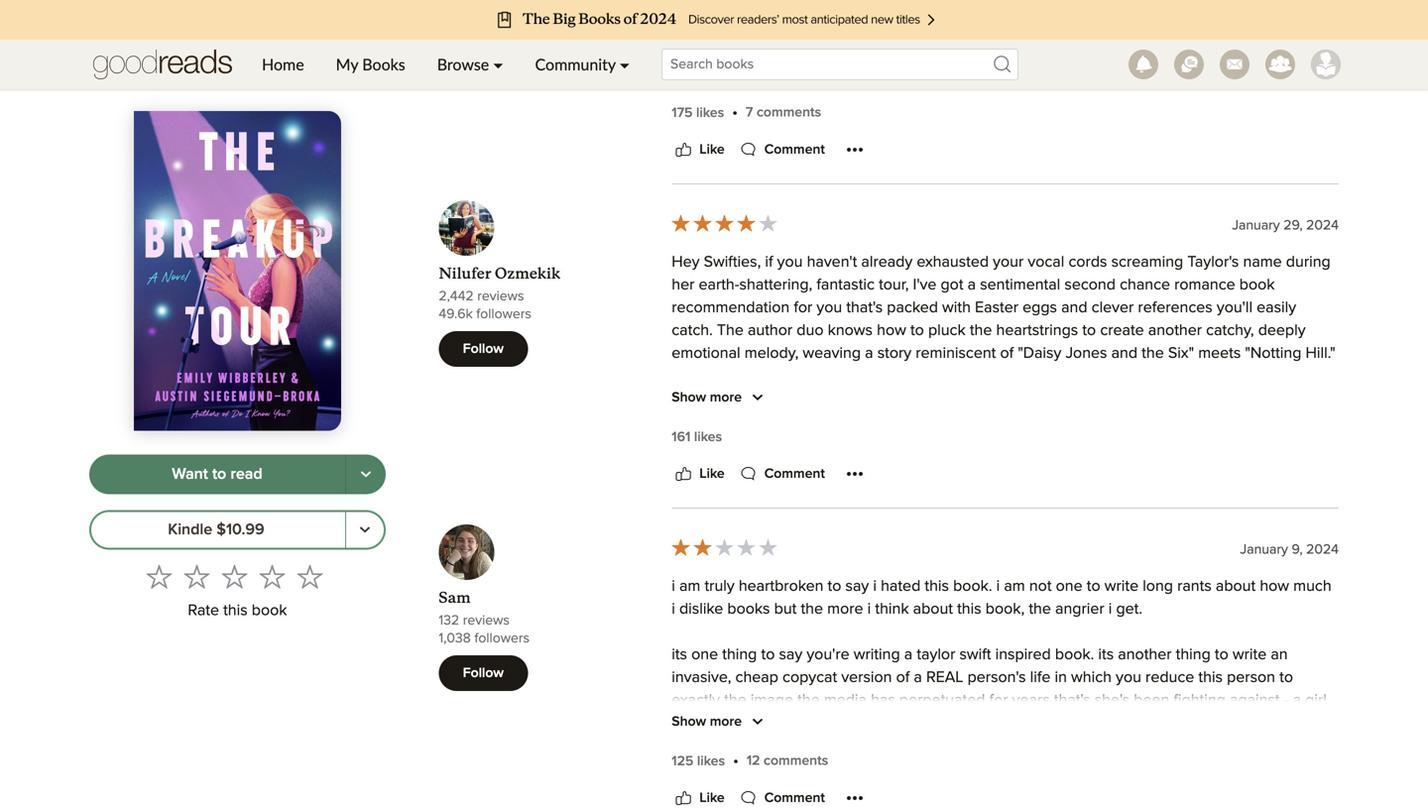 Task type: describe. For each thing, give the bounding box(es) containing it.
catchy,
[[1207, 323, 1255, 339]]

his down their at the right bottom of the page
[[1189, 779, 1209, 795]]

to left mind on the right
[[1087, 392, 1100, 407]]

1 horizontal spatial taylor
[[970, 784, 1008, 800]]

2024 for nilufer ozmekik
[[1307, 219, 1339, 233]]

you inside 'its one thing to say you're writing a taylor swift inspired book. its another thing to write an invasive, cheap copycat version of a real person's life in which you reduce this person to exactly the image the media has perpetuated for years that's she's been fighting against - a girl who strategically and purposefully capitalizes on her relationships and breakups to make money.'
[[1116, 670, 1142, 686]]

breakups
[[1162, 716, 1227, 732]]

promised
[[805, 506, 870, 521]]

loved inside our leading lady not only channels ts vibes but also brings to mind riley keough (i believe her daisy jones portrayal is etched into my heart), and coincidentally, her name is riley wynn. she's the queen of breakups, crafting unforgettable songs after each failed relationship, pouring her soul, tears, and heartbreak into her music. but the first cut always runs the deepest. she once loved a college beau, honing her poetry skills and dreaming of a musician's life touring the world together. he promised to be her partner in crime, only to back out at the last minute. she followed her own path to chase stardom and succeeded, yet she still carries a breakup song for him titled "until you" – the very song her now-ex-husband tries to exploit, implying she wrote it for him.
[[672, 483, 710, 499]]

this up love, in the bottom right of the page
[[957, 602, 982, 618]]

listen
[[927, 757, 964, 772]]

to up -
[[1280, 670, 1294, 686]]

packed
[[887, 300, 938, 316]]

person
[[1227, 670, 1276, 686]]

mind
[[1104, 392, 1139, 407]]

of right queen
[[747, 437, 761, 453]]

purposefully
[[823, 716, 909, 732]]

its one thing to say you're writing a taylor swift inspired book. its another thing to write an invasive, cheap copycat version of a real person's life in which you reduce this person to exactly the image the media has perpetuated for years that's she's been fighting against - a girl who strategically and purposefully capitalizes on her relationships and breakups to make money.
[[672, 647, 1327, 755]]

screaming
[[1112, 255, 1184, 270]]

49.6k
[[439, 308, 473, 322]]

story
[[878, 346, 912, 362]]

i down him
[[672, 579, 675, 595]]

1 vertical spatial about
[[913, 602, 953, 618]]

to up version
[[873, 643, 886, 658]]

six"
[[1169, 346, 1195, 362]]

dreaming
[[1021, 483, 1087, 499]]

love,
[[970, 620, 1003, 636]]

are
[[714, 784, 737, 800]]

how inside i am truly heartbroken to say i hated this book. i am not one to write long rants about how much i dislike books but the more i think about this book, the angrier i get.
[[1260, 579, 1290, 595]]

the left six"
[[1142, 346, 1164, 362]]

as inside max can hardly believe his eyes as the girl he once loved with his whole heart stands before him, seeking his permission to reveal the true inspiration behind her most powerful breakup song – the same song he refused to listen to. a decade has passed since their breakup, during which he avoided her music, her concerts, and any contact, grappling with his own regrets, buried emotions, and denials.
[[897, 711, 913, 727]]

more for 1st "show more" button from the top of the page
[[710, 67, 742, 80]]

her up failed
[[1128, 414, 1151, 430]]

name inside our leading lady not only channels ts vibes but also brings to mind riley keough (i believe her daisy jones portrayal is etched into my heart), and coincidentally, her name is riley wynn. she's the queen of breakups, crafting unforgettable songs after each failed relationship, pouring her soul, tears, and heartbreak into her music. but the first cut always runs the deepest. she once loved a college beau, honing her poetry skills and dreaming of a musician's life touring the world together. he promised to be her partner in crime, only to back out at the last minute. she followed her own path to chase stardom and succeeded, yet she still carries a breakup song for him titled "until you" – the very song her now-ex-husband tries to exploit, implying she wrote it for him.
[[1155, 414, 1194, 430]]

i up the book,
[[997, 579, 1000, 595]]

to down promised
[[831, 528, 845, 544]]

her up the passed on the bottom of page
[[1119, 734, 1142, 750]]

the left last
[[1191, 506, 1213, 521]]

since
[[1143, 757, 1180, 772]]

followed
[[672, 528, 731, 544]]

her up the she's at the bottom
[[1305, 392, 1328, 407]]

show more button for sam
[[672, 710, 770, 734]]

i left hated
[[873, 579, 877, 595]]

has inside 'its one thing to say you're writing a taylor swift inspired book. its another thing to write an invasive, cheap copycat version of a real person's life in which you reduce this person to exactly the image the media has perpetuated for years that's she's been fighting against - a girl who strategically and purposefully capitalizes on her relationships and breakups to make money.'
[[871, 693, 896, 709]]

and down 'market'
[[793, 802, 819, 807]]

at inside our leading lady not only channels ts vibes but also brings to mind riley keough (i believe her daisy jones portrayal is etched into my heart), and coincidentally, her name is riley wynn. she's the queen of breakups, crafting unforgettable songs after each failed relationship, pouring her soul, tears, and heartbreak into her music. but the first cut always runs the deepest. she once loved a college beau, honing her poetry skills and dreaming of a musician's life touring the world together. he promised to be her partner in crime, only to back out at the last minute. she followed her own path to chase stardom and succeeded, yet she still carries a breakup song for him titled "until you" – the very song her now-ex-husband tries to exploit, implying she wrote it for him.
[[1173, 506, 1186, 521]]

heart
[[1174, 711, 1210, 727]]

touring
[[1221, 483, 1270, 499]]

to up person
[[1215, 647, 1229, 663]]

exhausted
[[917, 255, 989, 270]]

own inside our leading lady not only channels ts vibes but also brings to mind riley keough (i believe her daisy jones portrayal is etched into my heart), and coincidentally, her name is riley wynn. she's the queen of breakups, crafting unforgettable songs after each failed relationship, pouring her soul, tears, and heartbreak into her music. but the first cut always runs the deepest. she once loved a college beau, honing her poetry skills and dreaming of a musician's life touring the world together. he promised to be her partner in crime, only to back out at the last minute. she followed her own path to chase stardom and succeeded, yet she still carries a breakup song for him titled "until you" – the very song her now-ex-husband tries to exploit, implying she wrote it for him.
[[763, 528, 792, 544]]

his down media
[[836, 711, 856, 727]]

her up poetry
[[891, 460, 914, 476]]

1 vertical spatial into
[[861, 460, 887, 476]]

the up reconnect
[[801, 602, 823, 618]]

say inside i am truly heartbroken to say i hated this book. i am not one to write long rants about how much i dislike books but the more i think about this book, the angrier i get.
[[846, 579, 869, 595]]

fans,
[[1210, 784, 1243, 800]]

her down the she's at the bottom
[[1299, 437, 1322, 453]]

riley inside the riley decides to reconnect with her former love, who has grown into a handsome man in his thirties, using his piano skills to entertain seniors at the family's retirement home he manages. his name is max harcourt.
[[672, 620, 705, 636]]

he left on
[[969, 711, 986, 727]]

his down she's at bottom right
[[1105, 711, 1124, 727]]

profile image for sam. image
[[439, 525, 494, 581]]

a down tears,
[[714, 483, 723, 499]]

show more for nilufer ozmekik
[[672, 391, 742, 405]]

this inside 'its one thing to say you're writing a taylor swift inspired book. its another thing to write an invasive, cheap copycat version of a real person's life in which you reduce this person to exactly the image the media has perpetuated for years that's she's been fighting against - a girl who strategically and purposefully capitalizes on her relationships and breakups to make money.'
[[1199, 670, 1223, 686]]

ex-
[[990, 551, 1011, 567]]

is inside the riley decides to reconnect with her former love, who has grown into a handsome man in his thirties, using his piano skills to entertain seniors at the family's retirement home he manages. his name is max harcourt.
[[741, 665, 752, 681]]

chance
[[1120, 277, 1171, 293]]

hardly
[[734, 711, 777, 727]]

book inside 'hey swifties, if you haven't already exhausted your vocal cords screaming taylor's name during her earth-shattering, fantastic tour, i've got a sentimental second chance romance book recommendation for you that's packed with easter eggs and clever references you'll easily catch. the author duo knows how to pluck the heartstrings to create another catchy, deeply emotional melody, weaving a story reminiscent of "daisy jones and the six" meets "notting hill."'
[[1240, 277, 1275, 293]]

of inside 'hey swifties, if you haven't already exhausted your vocal cords screaming taylor's name during her earth-shattering, fantastic tour, i've got a sentimental second chance romance book recommendation for you that's packed with easter eggs and clever references you'll easily catch. the author duo knows how to pluck the heartstrings to create another catchy, deeply emotional melody, weaving a story reminiscent of "daisy jones and the six" meets "notting hill."'
[[1001, 346, 1014, 362]]

and down been
[[1131, 716, 1158, 732]]

skills inside the riley decides to reconnect with her former love, who has grown into a handsome man in his thirties, using his piano skills to entertain seniors at the family's retirement home he manages. his name is max harcourt.
[[835, 643, 869, 658]]

going
[[741, 784, 780, 800]]

years
[[1013, 693, 1050, 709]]

her down together.
[[736, 528, 758, 544]]

1 horizontal spatial swift
[[1012, 784, 1044, 800]]

nilufer
[[439, 265, 492, 283]]

browse ▾ link
[[421, 40, 519, 89]]

and up permission
[[793, 716, 819, 732]]

to down packed
[[911, 323, 924, 339]]

followers inside sam 132 reviews 1,038 followers
[[475, 632, 530, 646]]

january 9, 2024
[[1241, 543, 1339, 557]]

one inside i am truly heartbroken to say i hated this book. i am not one to write long rants about how much i dislike books but the more i think about this book, the angrier i get.
[[1056, 579, 1083, 595]]

and down second
[[1062, 300, 1088, 316]]

to down books
[[769, 620, 782, 636]]

fighting
[[1174, 693, 1226, 709]]

2,442
[[439, 290, 474, 304]]

– inside our leading lady not only channels ts vibes but also brings to mind riley keough (i believe her daisy jones portrayal is etched into my heart), and coincidentally, her name is riley wynn. she's the queen of breakups, crafting unforgettable songs after each failed relationship, pouring her soul, tears, and heartbreak into her music. but the first cut always runs the deepest. she once loved a college beau, honing her poetry skills and dreaming of a musician's life touring the world together. he promised to be her partner in crime, only to back out at the last minute. she followed her own path to chase stardom and succeeded, yet she still carries a breakup song for him titled "until you" – the very song her now-ex-husband tries to exploit, implying she wrote it for him.
[[816, 551, 826, 567]]

comments for 7 comments
[[757, 106, 822, 120]]

to down reveal
[[909, 757, 923, 772]]

relationship,
[[1153, 437, 1238, 453]]

avoided
[[738, 779, 794, 795]]

her inside 'hey swifties, if you haven't already exhausted your vocal cords screaming taylor's name during her earth-shattering, fantastic tour, i've got a sentimental second chance romance book recommendation for you that's packed with easter eggs and clever references you'll easily catch. the author duo knows how to pluck the heartstrings to create another catchy, deeply emotional melody, weaving a story reminiscent of "daisy jones and the six" meets "notting hill."'
[[672, 277, 695, 293]]

rating 2 out of 5 image
[[670, 537, 779, 559]]

profile image for nilufer ozmekik. image
[[439, 201, 494, 256]]

crafting
[[837, 437, 889, 453]]

2 horizontal spatial taylor
[[1131, 784, 1170, 800]]

taylor inside 'its one thing to say you're writing a taylor swift inspired book. its another thing to write an invasive, cheap copycat version of a real person's life in which you reduce this person to exactly the image the media has perpetuated for years that's she's been fighting against - a girl who strategically and purposefully capitalizes on her relationships and breakups to make money.'
[[917, 647, 956, 663]]

12
[[747, 755, 760, 768]]

seeking
[[705, 734, 760, 750]]

beau,
[[782, 483, 821, 499]]

like button for sam
[[672, 787, 725, 807]]

to inside if you are going to market a book as being taylor swift inspired/for taylor swift fans, you're
[[784, 784, 798, 800]]

taylor's
[[1188, 255, 1239, 270]]

has inside max can hardly believe his eyes as the girl he once loved with his whole heart stands before him, seeking his permission to reveal the true inspiration behind her most powerful breakup song – the same song he refused to listen to. a decade has passed since their breakup, during which he avoided her music, her concerts, and any contact, grappling with his own regrets, buried emotions, and denials.
[[1060, 757, 1085, 772]]

dislike
[[680, 602, 724, 618]]

into inside the riley decides to reconnect with her former love, who has grown into a handsome man in his thirties, using his piano skills to entertain seniors at the family's retirement home he manages. his name is max harcourt.
[[1117, 620, 1143, 636]]

breakup inside our leading lady not only channels ts vibes but also brings to mind riley keough (i believe her daisy jones portrayal is etched into my heart), and coincidentally, her name is riley wynn. she's the queen of breakups, crafting unforgettable songs after each failed relationship, pouring her soul, tears, and heartbreak into her music. but the first cut always runs the deepest. she once loved a college beau, honing her poetry skills and dreaming of a musician's life touring the world together. he promised to be her partner in crime, only to back out at the last minute. she followed her own path to chase stardom and succeeded, yet she still carries a breakup song for him titled "until you" – the very song her now-ex-husband tries to exploit, implying she wrote it for him.
[[1215, 528, 1272, 544]]

max inside the riley decides to reconnect with her former love, who has grown into a handsome man in his thirties, using his piano skills to entertain seniors at the family's retirement home he manages. his name is max harcourt.
[[756, 665, 785, 681]]

has inside the riley decides to reconnect with her former love, who has grown into a handsome man in his thirties, using his piano skills to entertain seniors at the family's retirement home he manages. his name is max harcourt.
[[1041, 620, 1065, 636]]

the up can
[[724, 693, 747, 709]]

him,
[[672, 734, 701, 750]]

who inside the riley decides to reconnect with her former love, who has grown into a handsome man in his thirties, using his piano skills to entertain seniors at the family's retirement home he manages. his name is max harcourt.
[[1007, 620, 1037, 636]]

he up music,
[[830, 757, 848, 772]]

jones inside 'hey swifties, if you haven't already exhausted your vocal cords screaming taylor's name during her earth-shattering, fantastic tour, i've got a sentimental second chance romance book recommendation for you that's packed with easter eggs and clever references you'll easily catch. the author duo knows how to pluck the heartstrings to create another catchy, deeply emotional melody, weaving a story reminiscent of "daisy jones and the six" meets "notting hill."'
[[1066, 346, 1108, 362]]

implying
[[1181, 551, 1239, 567]]

same
[[750, 757, 788, 772]]

using
[[726, 643, 764, 658]]

at inside the riley decides to reconnect with her former love, who has grown into a handsome man in his thirties, using his piano skills to entertain seniors at the family's retirement home he manages. his name is max harcourt.
[[1011, 643, 1024, 658]]

you're inside 'its one thing to say you're writing a taylor swift inspired book. its another thing to write an invasive, cheap copycat version of a real person's life in which you reduce this person to exactly the image the media has perpetuated for years that's she's been fighting against - a girl who strategically and purposefully capitalizes on her relationships and breakups to make money.'
[[807, 647, 850, 663]]

1 vertical spatial only
[[1058, 506, 1087, 521]]

her inside the riley decides to reconnect with her former love, who has grown into a handsome man in his thirties, using his piano skills to entertain seniors at the family's retirement home he manages. his name is max harcourt.
[[893, 620, 916, 636]]

for inside 'hey swifties, if you haven't already exhausted your vocal cords screaming taylor's name during her earth-shattering, fantastic tour, i've got a sentimental second chance romance book recommendation for you that's packed with easter eggs and clever references you'll easily catch. the author duo knows how to pluck the heartstrings to create another catchy, deeply emotional melody, weaving a story reminiscent of "daisy jones and the six" meets "notting hill."'
[[794, 300, 813, 316]]

likes for 125 likes
[[697, 755, 725, 769]]

a up back
[[1109, 483, 1117, 499]]

her down refused
[[874, 779, 897, 795]]

profile image for ruby anderson. image
[[1312, 50, 1341, 79]]

2 horizontal spatial swift
[[1174, 784, 1206, 800]]

reviews inside the nilufer ozmekik 2,442 reviews 49.6k followers
[[477, 290, 524, 304]]

review by nilufer ozmekik element
[[439, 201, 1339, 807]]

the down songs
[[994, 460, 1016, 476]]

once inside our leading lady not only channels ts vibes but also brings to mind riley keough (i believe her daisy jones portrayal is etched into my heart), and coincidentally, her name is riley wynn. she's the queen of breakups, crafting unforgettable songs after each failed relationship, pouring her soul, tears, and heartbreak into her music. but the first cut always runs the deepest. she once loved a college beau, honing her poetry skills and dreaming of a musician's life touring the world together. he promised to be her partner in crime, only to back out at the last minute. she followed her own path to chase stardom and succeeded, yet she still carries a breakup song for him titled "until you" – the very song her now-ex-husband tries to exploit, implying she wrote it for him.
[[1283, 460, 1318, 476]]

angrier
[[1056, 602, 1105, 618]]

harcourt.
[[789, 665, 853, 681]]

browse
[[437, 55, 489, 74]]

he inside the riley decides to reconnect with her former love, who has grown into a handsome man in his thirties, using his piano skills to entertain seniors at the family's retirement home he manages. his name is max harcourt.
[[1229, 643, 1246, 658]]

not inside i am truly heartbroken to say i hated this book. i am not one to write long rants about how much i dislike books but the more i think about this book, the angrier i get.
[[1030, 579, 1052, 595]]

12 comments
[[747, 755, 829, 768]]

and up college
[[751, 460, 777, 476]]

very
[[856, 551, 886, 567]]

her down 12 comments button
[[798, 779, 821, 795]]

in inside 'its one thing to say you're writing a taylor swift inspired book. its another thing to write an invasive, cheap copycat version of a real person's life in which you reduce this person to exactly the image the media has perpetuated for years that's she's been fighting against - a girl who strategically and purposefully capitalizes on her relationships and breakups to make money.'
[[1055, 670, 1067, 686]]

the inside the riley decides to reconnect with her former love, who has grown into a handsome man in his thirties, using his piano skills to entertain seniors at the family's retirement home he manages. his name is max harcourt.
[[1028, 643, 1050, 658]]

12 comments button
[[747, 750, 829, 773]]

2 horizontal spatial is
[[1198, 414, 1209, 430]]

you down the fantastic
[[817, 300, 843, 316]]

vocal
[[1028, 255, 1065, 270]]

the up the soul,
[[672, 437, 694, 453]]

who inside 'its one thing to say you're writing a taylor swift inspired book. its another thing to write an invasive, cheap copycat version of a real person's life in which you reduce this person to exactly the image the media has perpetuated for years that's she's been fighting against - a girl who strategically and purposefully capitalizes on her relationships and breakups to make money.'
[[672, 716, 701, 732]]

decade
[[1004, 757, 1056, 772]]

runs
[[1126, 460, 1156, 476]]

song down permission
[[792, 757, 826, 772]]

manages.
[[1251, 643, 1318, 658]]

college
[[727, 483, 778, 499]]

her up the be
[[877, 483, 900, 499]]

follow button for sam
[[439, 656, 528, 692]]

life inside 'its one thing to say you're writing a taylor swift inspired book. its another thing to write an invasive, cheap copycat version of a real person's life in which you reduce this person to exactly the image the media has perpetuated for years that's she's been fighting against - a girl who strategically and purposefully capitalizes on her relationships and breakups to make money.'
[[1030, 670, 1051, 686]]

get.
[[1117, 602, 1143, 618]]

comment button for nilufer ozmekik
[[737, 462, 825, 486]]

writing
[[854, 647, 900, 663]]

more for sam's "show more" button
[[710, 715, 742, 729]]

and down partner
[[955, 528, 981, 544]]

1 vertical spatial she
[[1243, 551, 1268, 567]]

another inside 'hey swifties, if you haven't already exhausted your vocal cords screaming taylor's name during her earth-shattering, fantastic tour, i've got a sentimental second chance romance book recommendation for you that's packed with easter eggs and clever references you'll easily catch. the author duo knows how to pluck the heartstrings to create another catchy, deeply emotional melody, weaving a story reminiscent of "daisy jones and the six" meets "notting hill."'
[[1149, 323, 1202, 339]]

refused
[[852, 757, 905, 772]]

0 vertical spatial riley
[[1143, 392, 1176, 407]]

poetry
[[904, 483, 949, 499]]

my
[[336, 55, 358, 74]]

knows
[[828, 323, 873, 339]]

and down 'create'
[[1112, 346, 1138, 362]]

failed
[[1111, 437, 1149, 453]]

more for "show more" button corresponding to nilufer ozmekik
[[710, 391, 742, 405]]

eyes
[[860, 711, 893, 727]]

titled
[[701, 551, 736, 567]]

i left get. at the bottom
[[1109, 602, 1112, 618]]

rate 3 out of 5 image
[[222, 564, 247, 590]]

reduce
[[1146, 670, 1195, 686]]

a right -
[[1293, 693, 1302, 709]]

1 follow button from the top
[[439, 7, 528, 43]]

skills inside our leading lady not only channels ts vibes but also brings to mind riley keough (i believe her daisy jones portrayal is etched into my heart), and coincidentally, her name is riley wynn. she's the queen of breakups, crafting unforgettable songs after each failed relationship, pouring her soul, tears, and heartbreak into her music. but the first cut always runs the deepest. she once loved a college beau, honing her poetry skills and dreaming of a musician's life touring the world together. he promised to be her partner in crime, only to back out at the last minute. she followed her own path to chase stardom and succeeded, yet she still carries a breakup song for him titled "until you" – the very song her now-ex-husband tries to exploit, implying she wrote it for him.
[[953, 483, 987, 499]]

but inside i am truly heartbroken to say i hated this book. i am not one to write long rants about how much i dislike books but the more i think about this book, the angrier i get.
[[774, 602, 797, 618]]

always
[[1075, 460, 1122, 476]]

before
[[1264, 711, 1310, 727]]

january for nilufer ozmekik
[[1232, 219, 1280, 233]]

of inside 'its one thing to say you're writing a taylor swift inspired book. its another thing to write an invasive, cheap copycat version of a real person's life in which you reduce this person to exactly the image the media has perpetuated for years that's she's been fighting against - a girl who strategically and purposefully capitalizes on her relationships and breakups to make money.'
[[896, 670, 910, 686]]

▾ for browse ▾
[[493, 55, 504, 74]]

january 29, 2024 link
[[1232, 219, 1339, 233]]

as inside if you are going to market a book as being taylor swift inspired/for taylor swift fans, you're
[[906, 784, 922, 800]]

not inside our leading lady not only channels ts vibes but also brings to mind riley keough (i believe her daisy jones portrayal is etched into my heart), and coincidentally, her name is riley wynn. she's the queen of breakups, crafting unforgettable songs after each failed relationship, pouring her soul, tears, and heartbreak into her music. but the first cut always runs the deepest. she once loved a college beau, honing her poetry skills and dreaming of a musician's life touring the world together. he promised to be her partner in crime, only to back out at the last minute. she followed her own path to chase stardom and succeeded, yet she still carries a breakup song for him titled "until you" – the very song her now-ex-husband tries to exploit, implying she wrote it for him.
[[791, 392, 813, 407]]

for down him
[[672, 574, 691, 590]]

0 horizontal spatial only
[[817, 392, 846, 407]]

loved inside max can hardly believe his eyes as the girl he once loved with his whole heart stands before him, seeking his permission to reveal the true inspiration behind her most powerful breakup song – the same song he refused to listen to. a decade has passed since their breakup, during which he avoided her music, her concerts, and any contact, grappling with his own regrets, buried emotions, and denials.
[[1029, 711, 1068, 727]]

author
[[748, 323, 793, 339]]

0 vertical spatial she
[[1252, 460, 1279, 476]]

show more button for nilufer ozmekik
[[672, 386, 770, 410]]

you're inside if you are going to market a book as being taylor swift inspired/for taylor swift fans, you're
[[1247, 784, 1290, 800]]

song down money.
[[672, 757, 706, 772]]

daisy
[[672, 414, 710, 430]]

rants
[[1178, 579, 1212, 595]]

cheap
[[736, 670, 779, 686]]

invasive,
[[672, 670, 732, 686]]

coincidentally,
[[1026, 414, 1124, 430]]

to down purposefully on the right bottom of page
[[867, 734, 881, 750]]

to up the 'angrier'
[[1087, 579, 1101, 595]]

the down copycat
[[798, 693, 820, 709]]

161 likes
[[672, 431, 722, 445]]

been
[[1134, 693, 1170, 709]]

rate 5 out of 5 image
[[297, 564, 323, 590]]

got
[[941, 277, 964, 293]]

and down to.
[[968, 779, 994, 795]]

home link
[[246, 40, 320, 89]]

show more for sam
[[672, 715, 742, 729]]

the down perpetuated
[[917, 711, 939, 727]]

show more inside review by glavreads "element"
[[672, 67, 742, 80]]

2 horizontal spatial riley
[[1213, 414, 1247, 430]]

permission
[[788, 734, 863, 750]]

january for sam
[[1241, 543, 1289, 557]]

emotions,
[[721, 802, 789, 807]]

hill."
[[1306, 346, 1336, 362]]

the up minute.
[[1274, 483, 1297, 499]]

show for nilufer ozmekik
[[672, 391, 706, 405]]

likes for 175 likes
[[696, 106, 724, 120]]

to down clever
[[1083, 323, 1096, 339]]

a right got
[[968, 277, 976, 293]]

max inside max can hardly believe his eyes as the girl he once loved with his whole heart stands before him, seeking his permission to reveal the true inspiration behind her most powerful breakup song – the same song he refused to listen to. a decade has passed since their breakup, during which he avoided her music, her concerts, and any contact, grappling with his own regrets, buried emotions, and denials.
[[672, 711, 701, 727]]

with down the since
[[1157, 779, 1185, 795]]

piano
[[792, 643, 831, 658]]

comment inside review by glavreads "element"
[[765, 143, 825, 157]]

songs
[[991, 437, 1033, 453]]

rate this book element
[[89, 558, 386, 627]]

you"
[[781, 551, 812, 567]]

with inside the riley decides to reconnect with her former love, who has grown into a handsome man in his thirties, using his piano skills to entertain seniors at the family's retirement home he manages. his name is max harcourt.
[[861, 620, 889, 636]]

truly
[[705, 579, 735, 595]]

seniors
[[956, 643, 1007, 658]]

review by glavreads element
[[439, 0, 1339, 201]]

want
[[172, 467, 208, 483]]

pluck
[[929, 323, 966, 339]]

review by sam element
[[439, 525, 1339, 807]]

breakup inside max can hardly believe his eyes as the girl he once loved with his whole heart stands before him, seeking his permission to reveal the true inspiration behind her most powerful breakup song – the same song he refused to listen to. a decade has passed since their breakup, during which he avoided her music, her concerts, and any contact, grappling with his own regrets, buried emotions, and denials.
[[1249, 734, 1307, 750]]

with inside 'hey swifties, if you haven't already exhausted your vocal cords screaming taylor's name during her earth-shattering, fantastic tour, i've got a sentimental second chance romance book recommendation for you that's packed with easter eggs and clever references you'll easily catch. the author duo knows how to pluck the heartstrings to create another catchy, deeply emotional melody, weaving a story reminiscent of "daisy jones and the six" meets "notting hill."'
[[943, 300, 971, 316]]

to up cheap
[[761, 647, 775, 663]]

his right using
[[768, 643, 788, 658]]

0 vertical spatial she
[[1096, 528, 1121, 544]]

her down poetry
[[914, 506, 937, 521]]

the down easter
[[970, 323, 992, 339]]

his
[[672, 665, 694, 681]]

of down always at bottom right
[[1091, 483, 1105, 499]]

he up emotions,
[[717, 779, 734, 795]]

29,
[[1284, 219, 1303, 233]]

like for sam
[[700, 792, 725, 806]]

that's inside 'its one thing to say you're writing a taylor swift inspired book. its another thing to write an invasive, cheap copycat version of a real person's life in which you reduce this person to exactly the image the media has perpetuated for years that's she's been fighting against - a girl who strategically and purposefully capitalizes on her relationships and breakups to make money.'
[[1054, 693, 1091, 709]]

song down stardom
[[890, 551, 924, 567]]

during inside 'hey swifties, if you haven't already exhausted your vocal cords screaming taylor's name during her earth-shattering, fantastic tour, i've got a sentimental second chance romance book recommendation for you that's packed with easter eggs and clever references you'll easily catch. the author duo knows how to pluck the heartstrings to create another catchy, deeply emotional melody, weaving a story reminiscent of "daisy jones and the six" meets "notting hill."'
[[1287, 255, 1331, 270]]

name inside the riley decides to reconnect with her former love, who has grown into a handsome man in his thirties, using his piano skills to entertain seniors at the family's retirement home he manages. his name is max harcourt.
[[698, 665, 737, 681]]

believe inside max can hardly believe his eyes as the girl he once loved with his whole heart stands before him, seeking his permission to reveal the true inspiration behind her most powerful breakup song – the same song he refused to listen to. a decade has passed since their breakup, during which he avoided her music, her concerts, and any contact, grappling with his own regrets, buried emotions, and denials.
[[781, 711, 832, 727]]

cords
[[1069, 255, 1108, 270]]

heartbroken
[[739, 579, 824, 595]]

the right the book,
[[1029, 602, 1052, 618]]

follow for nilufer
[[463, 342, 504, 356]]

rate 2 out of 5 image
[[184, 564, 210, 590]]

breakups,
[[765, 437, 833, 453]]

book inside if you are going to market a book as being taylor swift inspired/for taylor swift fans, you're
[[867, 784, 902, 800]]

and up songs
[[995, 414, 1022, 430]]

to down against
[[1231, 716, 1245, 732]]

▾ for community ▾
[[620, 55, 630, 74]]

january 9, 2024 link
[[1241, 543, 1339, 557]]

follow button for nilufer
[[439, 331, 528, 367]]

a up implying
[[1202, 528, 1211, 544]]

book. inside 'its one thing to say you're writing a taylor swift inspired book. its another thing to write an invasive, cheap copycat version of a real person's life in which you reduce this person to exactly the image the media has perpetuated for years that's she's been fighting against - a girl who strategically and purposefully capitalizes on her relationships and breakups to make money.'
[[1055, 647, 1095, 663]]

1 like button from the top
[[672, 138, 725, 162]]

a right writing
[[905, 647, 913, 663]]

-
[[1284, 693, 1289, 709]]



Task type: vqa. For each thing, say whether or not it's contained in the screenshot.
bottom comments
yes



Task type: locate. For each thing, give the bounding box(es) containing it.
– right you"
[[816, 551, 826, 567]]

this right hated
[[925, 579, 949, 595]]

1 horizontal spatial book
[[867, 784, 902, 800]]

january inside the review by sam element
[[1241, 543, 1289, 557]]

january left the 29,
[[1232, 219, 1280, 233]]

breakup down make
[[1249, 734, 1307, 750]]

Search by book title or ISBN text field
[[662, 49, 1019, 80]]

grappling
[[1086, 779, 1152, 795]]

1 vertical spatial max
[[672, 711, 701, 727]]

he down man
[[1229, 643, 1246, 658]]

1 follow from the top
[[463, 18, 504, 32]]

0 horizontal spatial loved
[[672, 483, 710, 499]]

3 like button from the top
[[672, 787, 725, 807]]

sam link
[[439, 589, 471, 608]]

1 horizontal spatial is
[[825, 414, 836, 430]]

already
[[862, 255, 913, 270]]

0 vertical spatial which
[[1072, 670, 1112, 686]]

3 show more button from the top
[[672, 710, 770, 734]]

her down stardom
[[928, 551, 951, 567]]

the down capitalizes
[[932, 734, 955, 750]]

175
[[672, 106, 693, 120]]

0 vertical spatial comment button
[[737, 138, 825, 162]]

jones inside our leading lady not only channels ts vibes but also brings to mind riley keough (i believe her daisy jones portrayal is etched into my heart), and coincidentally, her name is riley wynn. she's the queen of breakups, crafting unforgettable songs after each failed relationship, pouring her soul, tears, and heartbreak into her music. but the first cut always runs the deepest. she once loved a college beau, honing her poetry skills and dreaming of a musician's life touring the world together. he promised to be her partner in crime, only to back out at the last minute. she followed her own path to chase stardom and succeeded, yet she still carries a breakup song for him titled "until you" – the very song her now-ex-husband tries to exploit, implying she wrote it for him.
[[714, 414, 756, 430]]

him.
[[695, 574, 724, 590]]

name down january 29, 2024 link on the top
[[1244, 255, 1282, 270]]

0 horizontal spatial she
[[1096, 528, 1121, 544]]

rating 0 out of 5 group
[[140, 558, 329, 596]]

to right tries
[[1109, 551, 1123, 567]]

1 comment button from the top
[[737, 138, 825, 162]]

his up same
[[764, 734, 783, 750]]

2 thing from the left
[[1176, 647, 1211, 663]]

2 ▾ from the left
[[620, 55, 630, 74]]

rate 4 out of 5 image
[[259, 564, 285, 590]]

concerts,
[[901, 779, 964, 795]]

0 horizontal spatial believe
[[781, 711, 832, 727]]

1 vertical spatial book
[[252, 603, 287, 619]]

132
[[439, 614, 459, 628]]

that's up the knows
[[847, 300, 883, 316]]

2 horizontal spatial into
[[1117, 620, 1143, 636]]

you
[[777, 255, 803, 270], [817, 300, 843, 316], [1116, 670, 1142, 686], [684, 784, 710, 800]]

say
[[846, 579, 869, 595], [779, 647, 803, 663]]

more inside review by glavreads "element"
[[710, 67, 742, 80]]

of left "daisy
[[1001, 346, 1014, 362]]

1 horizontal spatial at
[[1173, 506, 1186, 521]]

her
[[672, 277, 695, 293], [1305, 392, 1328, 407], [1128, 414, 1151, 430], [1299, 437, 1322, 453], [891, 460, 914, 476], [877, 483, 900, 499], [914, 506, 937, 521], [736, 528, 758, 544], [928, 551, 951, 567], [893, 620, 916, 636], [1012, 716, 1035, 732], [1119, 734, 1142, 750], [798, 779, 821, 795], [874, 779, 897, 795]]

one inside 'its one thing to say you're writing a taylor swift inspired book. its another thing to write an invasive, cheap copycat version of a real person's life in which you reduce this person to exactly the image the media has perpetuated for years that's she's been fighting against - a girl who strategically and purposefully capitalizes on her relationships and breakups to make money.'
[[692, 647, 718, 663]]

a inside if you are going to market a book as being taylor swift inspired/for taylor swift fans, you're
[[854, 784, 862, 800]]

family's
[[1054, 643, 1105, 658]]

easily
[[1257, 300, 1297, 316]]

follow down 49.6k
[[463, 342, 504, 356]]

for up it
[[1315, 528, 1334, 544]]

say up copycat
[[779, 647, 803, 663]]

max can hardly believe his eyes as the girl he once loved with his whole heart stands before him, seeking his permission to reveal the true inspiration behind her most powerful breakup song – the same song he refused to listen to. a decade has passed since their breakup, during which he avoided her music, her concerts, and any contact, grappling with his own regrets, buried emotions, and denials.
[[672, 711, 1329, 807]]

3 like from the top
[[700, 792, 725, 806]]

home image
[[93, 40, 232, 89]]

to left the be
[[874, 506, 888, 521]]

1 horizontal spatial am
[[1004, 579, 1026, 595]]

2 vertical spatial name
[[698, 665, 737, 681]]

1 vertical spatial not
[[1030, 579, 1052, 595]]

7 comments button
[[746, 101, 822, 124]]

0 horizontal spatial at
[[1011, 643, 1024, 658]]

like inside review by nilufer ozmekik element
[[700, 467, 725, 481]]

2 2024 from the top
[[1307, 543, 1339, 557]]

1 horizontal spatial one
[[1056, 579, 1083, 595]]

max down exactly
[[672, 711, 701, 727]]

and up crime,
[[991, 483, 1017, 499]]

has
[[1041, 620, 1065, 636], [871, 693, 896, 709], [1060, 757, 1085, 772]]

0 horizontal spatial about
[[913, 602, 953, 618]]

more up seeking
[[710, 715, 742, 729]]

retirement
[[1109, 643, 1181, 658]]

believe inside our leading lady not only channels ts vibes but also brings to mind riley keough (i believe her daisy jones portrayal is etched into my heart), and coincidentally, her name is riley wynn. she's the queen of breakups, crafting unforgettable songs after each failed relationship, pouring her soul, tears, and heartbreak into her music. but the first cut always runs the deepest. she once loved a college beau, honing her poetry skills and dreaming of a musician's life touring the world together. he promised to be her partner in crime, only to back out at the last minute. she followed her own path to chase stardom and succeeded, yet she still carries a breakup song for him titled "until you" – the very song her now-ex-husband tries to exploit, implying she wrote it for him.
[[1250, 392, 1301, 407]]

3 show from the top
[[672, 715, 706, 729]]

i left think
[[868, 602, 871, 618]]

as left being
[[906, 784, 922, 800]]

any
[[999, 779, 1023, 795]]

1 horizontal spatial into
[[893, 414, 919, 430]]

rating 4 out of 5 image
[[670, 212, 779, 234]]

comment down 12 comments button
[[765, 792, 825, 806]]

swift inside 'its one thing to say you're writing a taylor swift inspired book. its another thing to write an invasive, cheap copycat version of a real person's life in which you reduce this person to exactly the image the media has perpetuated for years that's she's been fighting against - a girl who strategically and purposefully capitalizes on her relationships and breakups to make money.'
[[960, 647, 992, 663]]

this right rate
[[223, 603, 248, 619]]

song up wrote
[[1277, 528, 1311, 544]]

likes inside review by nilufer ozmekik element
[[694, 431, 722, 445]]

but inside our leading lady not only channels ts vibes but also brings to mind riley keough (i believe her daisy jones portrayal is etched into my heart), and coincidentally, her name is riley wynn. she's the queen of breakups, crafting unforgettable songs after each failed relationship, pouring her soul, tears, and heartbreak into her music. but the first cut always runs the deepest. she once loved a college beau, honing her poetry skills and dreaming of a musician's life touring the world together. he promised to be her partner in crime, only to back out at the last minute. she followed her own path to chase stardom and succeeded, yet she still carries a breakup song for him titled "until you" – the very song her now-ex-husband tries to exploit, implying she wrote it for him.
[[980, 392, 1003, 407]]

2 horizontal spatial in
[[1271, 620, 1284, 636]]

like button down 175 likes button
[[672, 138, 725, 162]]

0 vertical spatial about
[[1216, 579, 1256, 595]]

if you are going to market a book as being taylor swift inspired/for taylor swift fans, you're
[[672, 784, 1337, 807]]

show inside review by glavreads "element"
[[672, 67, 706, 80]]

her up inspiration
[[1012, 716, 1035, 732]]

wynn.
[[1251, 414, 1294, 430]]

reviews down "nilufer ozmekik" link
[[477, 290, 524, 304]]

this up fighting
[[1199, 670, 1223, 686]]

1 vertical spatial which
[[672, 779, 713, 795]]

0 vertical spatial one
[[1056, 579, 1083, 595]]

comments inside the review by sam element
[[764, 755, 829, 768]]

2 vertical spatial show more button
[[672, 710, 770, 734]]

2 vertical spatial follow
[[463, 667, 504, 681]]

2 follow button from the top
[[439, 331, 528, 367]]

say inside 'its one thing to say you're writing a taylor swift inspired book. its another thing to write an invasive, cheap copycat version of a real person's life in which you reduce this person to exactly the image the media has perpetuated for years that's she's been fighting against - a girl who strategically and purposefully capitalizes on her relationships and breakups to make money.'
[[779, 647, 803, 663]]

portrayal
[[760, 414, 821, 430]]

for inside 'its one thing to say you're writing a taylor swift inspired book. its another thing to write an invasive, cheap copycat version of a real person's life in which you reduce this person to exactly the image the media has perpetuated for years that's she's been fighting against - a girl who strategically and purposefully capitalizes on her relationships and breakups to make money.'
[[990, 693, 1008, 709]]

the
[[970, 323, 992, 339], [1142, 346, 1164, 362], [672, 437, 694, 453], [994, 460, 1016, 476], [1160, 460, 1183, 476], [1274, 483, 1297, 499], [1191, 506, 1213, 521], [830, 551, 852, 567], [801, 602, 823, 618], [1029, 602, 1052, 618], [1028, 643, 1050, 658], [724, 693, 747, 709], [798, 693, 820, 709], [917, 711, 939, 727], [932, 734, 955, 750], [724, 757, 746, 772]]

▾ right browse
[[493, 55, 504, 74]]

of down "entertain" on the bottom right of the page
[[896, 670, 910, 686]]

once down pouring
[[1283, 460, 1318, 476]]

taylor up real
[[917, 647, 956, 663]]

1,038
[[439, 632, 471, 646]]

want to read button
[[89, 455, 346, 495]]

1 its from the left
[[672, 647, 688, 663]]

0 horizontal spatial but
[[774, 602, 797, 618]]

believe
[[1250, 392, 1301, 407], [781, 711, 832, 727]]

one up the 'angrier'
[[1056, 579, 1083, 595]]

3 follow from the top
[[463, 667, 504, 681]]

–
[[816, 551, 826, 567], [710, 757, 720, 772]]

0 horizontal spatial skills
[[835, 643, 869, 658]]

1 2024 from the top
[[1307, 219, 1339, 233]]

book. inside i am truly heartbroken to say i hated this book. i am not one to write long rants about how much i dislike books but the more i think about this book, the angrier i get.
[[953, 579, 993, 595]]

2 vertical spatial comment button
[[737, 787, 825, 807]]

against
[[1230, 693, 1280, 709]]

1 horizontal spatial but
[[980, 392, 1003, 407]]

write inside 'its one thing to say you're writing a taylor swift inspired book. its another thing to write an invasive, cheap copycat version of a real person's life in which you reduce this person to exactly the image the media has perpetuated for years that's she's been fighting against - a girl who strategically and purposefully capitalizes on her relationships and breakups to make money.'
[[1233, 647, 1267, 663]]

0 vertical spatial follow
[[463, 18, 504, 32]]

likes inside review by glavreads "element"
[[696, 106, 724, 120]]

likes
[[696, 106, 724, 120], [694, 431, 722, 445], [697, 755, 725, 769]]

show more button up daisy
[[672, 386, 770, 410]]

show up daisy
[[672, 391, 706, 405]]

1 vertical spatial show more button
[[672, 386, 770, 410]]

0 vertical spatial another
[[1149, 323, 1202, 339]]

a left real
[[914, 670, 922, 686]]

only up yet
[[1058, 506, 1087, 521]]

to left back
[[1091, 506, 1105, 521]]

also
[[1007, 392, 1035, 407]]

1 show more from the top
[[672, 67, 742, 80]]

None search field
[[646, 49, 1035, 80]]

2 like from the top
[[700, 467, 725, 481]]

2 like button from the top
[[672, 462, 725, 486]]

1 horizontal spatial loved
[[1029, 711, 1068, 727]]

home
[[262, 55, 304, 74]]

breakup,
[[1219, 757, 1280, 772]]

1 horizontal spatial name
[[1155, 414, 1194, 430]]

like for nilufer ozmekik
[[700, 467, 725, 481]]

1 ▾ from the left
[[493, 55, 504, 74]]

0 horizontal spatial how
[[877, 323, 907, 339]]

a left story on the right
[[865, 346, 874, 362]]

rate 1 out of 5 image
[[146, 564, 172, 590]]

am up the book,
[[1004, 579, 1026, 595]]

0 vertical spatial how
[[877, 323, 907, 339]]

2 vertical spatial show more
[[672, 715, 742, 729]]

comments inside review by glavreads "element"
[[757, 106, 822, 120]]

powerful
[[1184, 734, 1245, 750]]

hey
[[672, 255, 700, 270]]

riley decides to reconnect with her former love, who has grown into a handsome man in his thirties, using his piano skills to entertain seniors at the family's retirement home he manages. his name is max harcourt.
[[672, 620, 1318, 681]]

0 horizontal spatial that's
[[847, 300, 883, 316]]

a inside the riley decides to reconnect with her former love, who has grown into a handsome man in his thirties, using his piano skills to entertain seniors at the family's retirement home he manages. his name is max harcourt.
[[1148, 620, 1156, 636]]

▾ right community
[[620, 55, 630, 74]]

market
[[802, 784, 850, 800]]

comments down permission
[[764, 755, 829, 768]]

"until
[[740, 551, 777, 567]]

1 comment from the top
[[765, 143, 825, 157]]

rate
[[188, 603, 219, 619]]

more right our
[[710, 391, 742, 405]]

and
[[1062, 300, 1088, 316], [1112, 346, 1138, 362], [995, 414, 1022, 430], [751, 460, 777, 476], [991, 483, 1017, 499], [955, 528, 981, 544], [793, 716, 819, 732], [1131, 716, 1158, 732], [968, 779, 994, 795], [793, 802, 819, 807]]

comment up beau,
[[765, 467, 825, 481]]

0 vertical spatial followers
[[477, 308, 532, 322]]

1 show more button from the top
[[672, 62, 770, 85]]

back
[[1109, 506, 1143, 521]]

– inside max can hardly believe his eyes as the girl he once loved with his whole heart stands before him, seeking his permission to reveal the true inspiration behind her most powerful breakup song – the same song he refused to listen to. a decade has passed since their breakup, during which he avoided her music, her concerts, and any contact, grappling with his own regrets, buried emotions, and denials.
[[710, 757, 720, 772]]

1 horizontal spatial about
[[1216, 579, 1256, 595]]

2024 for sam
[[1307, 543, 1339, 557]]

with
[[943, 300, 971, 316], [861, 620, 889, 636], [1072, 711, 1100, 727], [1157, 779, 1185, 795]]

into down get. at the bottom
[[1117, 620, 1143, 636]]

0 horizontal spatial you're
[[807, 647, 850, 663]]

own inside max can hardly believe his eyes as the girl he once loved with his whole heart stands before him, seeking his permission to reveal the true inspiration behind her most powerful breakup song – the same song he refused to listen to. a decade has passed since their breakup, during which he avoided her music, her concerts, and any contact, grappling with his own regrets, buried emotions, and denials.
[[1213, 779, 1243, 795]]

1 vertical spatial likes
[[694, 431, 722, 445]]

0 vertical spatial only
[[817, 392, 846, 407]]

it
[[1316, 551, 1324, 567]]

1 thing from the left
[[722, 647, 757, 663]]

0 horizontal spatial life
[[1030, 670, 1051, 686]]

0 horizontal spatial am
[[680, 579, 701, 595]]

her inside 'its one thing to say you're writing a taylor swift inspired book. its another thing to write an invasive, cheap copycat version of a real person's life in which you reduce this person to exactly the image the media has perpetuated for years that's she's been fighting against - a girl who strategically and purposefully capitalizes on her relationships and breakups to make money.'
[[1012, 716, 1035, 732]]

riley right mind on the right
[[1143, 392, 1176, 407]]

show inside review by nilufer ozmekik element
[[672, 391, 706, 405]]

follow button down 49.6k
[[439, 331, 528, 367]]

another inside 'its one thing to say you're writing a taylor swift inspired book. its another thing to write an invasive, cheap copycat version of a real person's life in which you reduce this person to exactly the image the media has perpetuated for years that's she's been fighting against - a girl who strategically and purposefully capitalizes on her relationships and breakups to make money.'
[[1118, 647, 1172, 663]]

thing down decides
[[722, 647, 757, 663]]

1 vertical spatial breakup
[[1249, 734, 1307, 750]]

believe up permission
[[781, 711, 832, 727]]

deeply
[[1259, 323, 1306, 339]]

that's up relationships
[[1054, 693, 1091, 709]]

only up etched
[[817, 392, 846, 407]]

another down references
[[1149, 323, 1202, 339]]

more inside review by nilufer ozmekik element
[[710, 391, 742, 405]]

girl
[[1306, 693, 1327, 709], [943, 711, 965, 727]]

an
[[1271, 647, 1288, 663]]

which inside 'its one thing to say you're writing a taylor swift inspired book. its another thing to write an invasive, cheap copycat version of a real person's life in which you reduce this person to exactly the image the media has perpetuated for years that's she's been fighting against - a girl who strategically and purposefully capitalizes on her relationships and breakups to make money.'
[[1072, 670, 1112, 686]]

him
[[672, 551, 697, 567]]

you right the if
[[777, 255, 803, 270]]

january 29, 2024
[[1232, 219, 1339, 233]]

1 vertical spatial book.
[[1055, 647, 1095, 663]]

1 vertical spatial as
[[906, 784, 922, 800]]

you up buried
[[684, 784, 710, 800]]

in inside the riley decides to reconnect with her former love, who has grown into a handsome man in his thirties, using his piano skills to entertain seniors at the family's retirement home he manages. his name is max harcourt.
[[1271, 620, 1284, 636]]

1 vertical spatial who
[[672, 716, 701, 732]]

girl inside max can hardly believe his eyes as the girl he once loved with his whole heart stands before him, seeking his permission to reveal the true inspiration behind her most powerful breakup song – the same song he refused to listen to. a decade has passed since their breakup, during which he avoided her music, her concerts, and any contact, grappling with his own regrets, buried emotions, and denials.
[[943, 711, 965, 727]]

1 horizontal spatial jones
[[1066, 346, 1108, 362]]

denials.
[[823, 802, 876, 807]]

2024 inside review by nilufer ozmekik element
[[1307, 219, 1339, 233]]

which inside max can hardly believe his eyes as the girl he once loved with his whole heart stands before him, seeking his permission to reveal the true inspiration behind her most powerful breakup song – the same song he refused to listen to. a decade has passed since their breakup, during which he avoided her music, her concerts, and any contact, grappling with his own regrets, buried emotions, and denials.
[[672, 779, 713, 795]]

channels
[[850, 392, 913, 407]]

his up manages.
[[1288, 620, 1307, 636]]

0 vertical spatial own
[[763, 528, 792, 544]]

1 vertical spatial reviews
[[463, 614, 510, 628]]

inspired
[[996, 647, 1051, 663]]

thirties,
[[672, 643, 722, 658]]

to left read
[[212, 467, 226, 483]]

comment down 7 comments button at the top of the page
[[765, 143, 825, 157]]

2 horizontal spatial book
[[1240, 277, 1275, 293]]

0 horizontal spatial book
[[252, 603, 287, 619]]

1 horizontal spatial skills
[[953, 483, 987, 499]]

3 show more from the top
[[672, 715, 742, 729]]

comments for 12 comments
[[764, 755, 829, 768]]

2 follow from the top
[[463, 342, 504, 356]]

comment button for sam
[[737, 787, 825, 807]]

community ▾
[[535, 55, 630, 74]]

2 vertical spatial follow button
[[439, 656, 528, 692]]

grown
[[1069, 620, 1113, 636]]

3 follow button from the top
[[439, 656, 528, 692]]

show more inside review by nilufer ozmekik element
[[672, 391, 742, 405]]

only
[[817, 392, 846, 407], [1058, 506, 1087, 521]]

1 horizontal spatial say
[[846, 579, 869, 595]]

1 horizontal spatial write
[[1233, 647, 1267, 663]]

1 vertical spatial –
[[710, 757, 720, 772]]

0 horizontal spatial write
[[1105, 579, 1139, 595]]

riley down dislike
[[672, 620, 705, 636]]

1 vertical spatial follow button
[[439, 331, 528, 367]]

1 show from the top
[[672, 67, 706, 80]]

leading
[[702, 392, 754, 407]]

that's
[[847, 300, 883, 316], [1054, 693, 1091, 709]]

2 vertical spatial show
[[672, 715, 706, 729]]

sentimental
[[980, 277, 1061, 293]]

0 vertical spatial like
[[700, 143, 725, 157]]

in inside our leading lady not only channels ts vibes but also brings to mind riley keough (i believe her daisy jones portrayal is etched into my heart), and coincidentally, her name is riley wynn. she's the queen of breakups, crafting unforgettable songs after each failed relationship, pouring her soul, tears, and heartbreak into her music. but the first cut always runs the deepest. she once loved a college beau, honing her poetry skills and dreaming of a musician's life touring the world together. he promised to be her partner in crime, only to back out at the last minute. she followed her own path to chase stardom and succeeded, yet she still carries a breakup song for him titled "until you" – the very song her now-ex-husband tries to exploit, implying she wrote it for him.
[[996, 506, 1008, 521]]

for up "duo"
[[794, 300, 813, 316]]

on
[[990, 716, 1008, 732]]

write inside i am truly heartbroken to say i hated this book. i am not one to write long rants about how much i dislike books but the more i think about this book, the angrier i get.
[[1105, 579, 1139, 595]]

2 show more from the top
[[672, 391, 742, 405]]

1 horizontal spatial book.
[[1055, 647, 1095, 663]]

1 vertical spatial write
[[1233, 647, 1267, 663]]

once inside max can hardly believe his eyes as the girl he once loved with his whole heart stands before him, seeking his permission to reveal the true inspiration behind her most powerful breakup song – the same song he refused to listen to. a decade has passed since their breakup, during which he avoided her music, her concerts, and any contact, grappling with his own regrets, buried emotions, and denials.
[[990, 711, 1025, 727]]

1 vertical spatial skills
[[835, 643, 869, 658]]

i left dislike
[[672, 602, 675, 618]]

ozmekik
[[495, 265, 561, 283]]

comment inside review by nilufer ozmekik element
[[765, 467, 825, 481]]

2 vertical spatial in
[[1055, 670, 1067, 686]]

follow inside the review by sam element
[[463, 667, 504, 681]]

the up musician's
[[1160, 460, 1183, 476]]

musician's
[[1121, 483, 1192, 499]]

she's
[[1298, 414, 1335, 430]]

after
[[1037, 437, 1069, 453]]

name inside 'hey swifties, if you haven't already exhausted your vocal cords screaming taylor's name during her earth-shattering, fantastic tour, i've got a sentimental second chance romance book recommendation for you that's packed with easter eggs and clever references you'll easily catch. the author duo knows how to pluck the heartstrings to create another catchy, deeply emotional melody, weaving a story reminiscent of "daisy jones and the six" meets "notting hill."'
[[1244, 255, 1282, 270]]

1 vertical spatial riley
[[1213, 414, 1247, 430]]

he
[[1229, 643, 1246, 658], [969, 711, 986, 727], [830, 757, 848, 772], [717, 779, 734, 795]]

reviews inside sam 132 reviews 1,038 followers
[[463, 614, 510, 628]]

the left very
[[830, 551, 852, 567]]

1 vertical spatial at
[[1011, 643, 1024, 658]]

pouring
[[1242, 437, 1295, 453]]

version
[[842, 670, 892, 686]]

january inside review by nilufer ozmekik element
[[1232, 219, 1280, 233]]

follow inside review by glavreads "element"
[[463, 18, 504, 32]]

"daisy
[[1018, 346, 1062, 362]]

song
[[1277, 528, 1311, 544], [890, 551, 924, 567], [672, 757, 706, 772], [792, 757, 826, 772]]

2 comment button from the top
[[737, 462, 825, 486]]

0 horizontal spatial own
[[763, 528, 792, 544]]

once up inspiration
[[990, 711, 1025, 727]]

2 comment from the top
[[765, 467, 825, 481]]

1 vertical spatial has
[[871, 693, 896, 709]]

during up regrets,
[[1284, 757, 1329, 772]]

3 comment button from the top
[[737, 787, 825, 807]]

with down think
[[861, 620, 889, 636]]

comment for sam
[[765, 792, 825, 806]]

2024 inside the review by sam element
[[1307, 543, 1339, 557]]

2 am from the left
[[1004, 579, 1026, 595]]

like button down 125 likes button
[[672, 787, 725, 807]]

contact,
[[1027, 779, 1082, 795]]

0 horizontal spatial is
[[741, 665, 752, 681]]

references
[[1138, 300, 1213, 316]]

breakup down last
[[1215, 528, 1272, 544]]

1 vertical spatial one
[[692, 647, 718, 663]]

to up reconnect
[[828, 579, 842, 595]]

at
[[1173, 506, 1186, 521], [1011, 643, 1024, 658]]

tries
[[1075, 551, 1105, 567]]

1 vertical spatial own
[[1213, 779, 1243, 795]]

comment button
[[737, 138, 825, 162], [737, 462, 825, 486], [737, 787, 825, 807]]

how inside 'hey swifties, if you haven't already exhausted your vocal cords screaming taylor's name during her earth-shattering, fantastic tour, i've got a sentimental second chance romance book recommendation for you that's packed with easter eggs and clever references you'll easily catch. the author duo knows how to pluck the heartstrings to create another catchy, deeply emotional melody, weaving a story reminiscent of "daisy jones and the six" meets "notting hill."'
[[877, 323, 907, 339]]

their
[[1184, 757, 1215, 772]]

reviews up 1,038
[[463, 614, 510, 628]]

show for sam
[[672, 715, 706, 729]]

with up behind
[[1072, 711, 1100, 727]]

the left 12
[[724, 757, 746, 772]]

to.
[[968, 757, 985, 772]]

comment inside the review by sam element
[[765, 792, 825, 806]]

1 horizontal spatial once
[[1283, 460, 1318, 476]]

0 vertical spatial –
[[816, 551, 826, 567]]

0 vertical spatial girl
[[1306, 693, 1327, 709]]

1 vertical spatial but
[[774, 602, 797, 618]]

0 horizontal spatial max
[[672, 711, 701, 727]]

our leading lady not only channels ts vibes but also brings to mind riley keough (i believe her daisy jones portrayal is etched into my heart), and coincidentally, her name is riley wynn. she's the queen of breakups, crafting unforgettable songs after each failed relationship, pouring her soul, tears, and heartbreak into her music. but the first cut always runs the deepest. she once loved a college beau, honing her poetry skills and dreaming of a musician's life touring the world together. he promised to be her partner in crime, only to back out at the last minute. she followed her own path to chase stardom and succeeded, yet she still carries a breakup song for him titled "until you" – the very song her now-ex-husband tries to exploit, implying she wrote it for him.
[[672, 392, 1335, 590]]

home
[[1185, 643, 1225, 658]]

reminiscent
[[916, 346, 996, 362]]

2024 right the 29,
[[1307, 219, 1339, 233]]

2 its from the left
[[1099, 647, 1114, 663]]

comment for nilufer ozmekik
[[765, 467, 825, 481]]

1 am from the left
[[680, 579, 701, 595]]

1 horizontal spatial girl
[[1306, 693, 1327, 709]]

2 show from the top
[[672, 391, 706, 405]]

0 vertical spatial book.
[[953, 579, 993, 595]]

you inside if you are going to market a book as being taylor swift inspired/for taylor swift fans, you're
[[684, 784, 710, 800]]

1 horizontal spatial in
[[1055, 670, 1067, 686]]

1 vertical spatial comments
[[764, 755, 829, 768]]

follow inside review by nilufer ozmekik element
[[463, 342, 504, 356]]

man
[[1237, 620, 1267, 636]]

that's inside 'hey swifties, if you haven't already exhausted your vocal cords screaming taylor's name during her earth-shattering, fantastic tour, i've got a sentimental second chance romance book recommendation for you that's packed with easter eggs and clever references you'll easily catch. the author duo knows how to pluck the heartstrings to create another catchy, deeply emotional melody, weaving a story reminiscent of "daisy jones and the six" meets "notting hill."'
[[847, 300, 883, 316]]

0 vertical spatial comment
[[765, 143, 825, 157]]

0 vertical spatial show more button
[[672, 62, 770, 85]]

2 show more button from the top
[[672, 386, 770, 410]]

like
[[700, 143, 725, 157], [700, 467, 725, 481], [700, 792, 725, 806]]

1 vertical spatial how
[[1260, 579, 1290, 595]]

followers inside the nilufer ozmekik 2,442 reviews 49.6k followers
[[477, 308, 532, 322]]

1 horizontal spatial she
[[1300, 506, 1327, 521]]

name down thirties,
[[698, 665, 737, 681]]

like button for nilufer ozmekik
[[672, 462, 725, 486]]

girl inside 'its one thing to say you're writing a taylor swift inspired book. its another thing to write an invasive, cheap copycat version of a real person's life in which you reduce this person to exactly the image the media has perpetuated for years that's she's been fighting against - a girl who strategically and purposefully capitalizes on her relationships and breakups to make money.'
[[1306, 693, 1327, 709]]

a
[[989, 757, 1000, 772]]

to inside button
[[212, 467, 226, 483]]

more up 175 likes on the top of the page
[[710, 67, 742, 80]]

0 horizontal spatial thing
[[722, 647, 757, 663]]

decides
[[710, 620, 764, 636]]

unforgettable
[[894, 437, 987, 453]]

during inside max can hardly believe his eyes as the girl he once loved with his whole heart stands before him, seeking his permission to reveal the true inspiration behind her most powerful breakup song – the same song he refused to listen to. a decade has passed since their breakup, during which he avoided her music, her concerts, and any contact, grappling with his own regrets, buried emotions, and denials.
[[1284, 757, 1329, 772]]

show inside the review by sam element
[[672, 715, 706, 729]]

2 vertical spatial like button
[[672, 787, 725, 807]]

0 vertical spatial show more
[[672, 67, 742, 80]]

she left wrote
[[1243, 551, 1268, 567]]

1 horizontal spatial riley
[[1143, 392, 1176, 407]]

3 comment from the top
[[765, 792, 825, 806]]

more up reconnect
[[828, 602, 864, 618]]

0 vertical spatial not
[[791, 392, 813, 407]]

but
[[980, 392, 1003, 407], [774, 602, 797, 618]]

▾
[[493, 55, 504, 74], [620, 55, 630, 74]]

1 horizontal spatial that's
[[1054, 693, 1091, 709]]

1 like from the top
[[700, 143, 725, 157]]

life inside our leading lady not only channels ts vibes but also brings to mind riley keough (i believe her daisy jones portrayal is etched into my heart), and coincidentally, her name is riley wynn. she's the queen of breakups, crafting unforgettable songs after each failed relationship, pouring her soul, tears, and heartbreak into her music. but the first cut always runs the deepest. she once loved a college beau, honing her poetry skills and dreaming of a musician's life touring the world together. he promised to be her partner in crime, only to back out at the last minute. she followed her own path to chase stardom and succeeded, yet she still carries a breakup song for him titled "until you" – the very song her now-ex-husband tries to exploit, implying she wrote it for him.
[[1196, 483, 1217, 499]]

follow for sam
[[463, 667, 504, 681]]

0 horizontal spatial riley
[[672, 620, 705, 636]]

likes for 161 likes
[[694, 431, 722, 445]]

more inside i am truly heartbroken to say i hated this book. i am not one to write long rants about how much i dislike books but the more i think about this book, the angrier i get.
[[828, 602, 864, 618]]

about
[[1216, 579, 1256, 595], [913, 602, 953, 618]]

name up relationship,
[[1155, 414, 1194, 430]]

skills up version
[[835, 643, 869, 658]]

comment button down breakups,
[[737, 462, 825, 486]]

january left 9,
[[1241, 543, 1289, 557]]

like inside review by glavreads "element"
[[700, 143, 725, 157]]

likes right 175
[[696, 106, 724, 120]]

0 vertical spatial who
[[1007, 620, 1037, 636]]

1 vertical spatial life
[[1030, 670, 1051, 686]]



